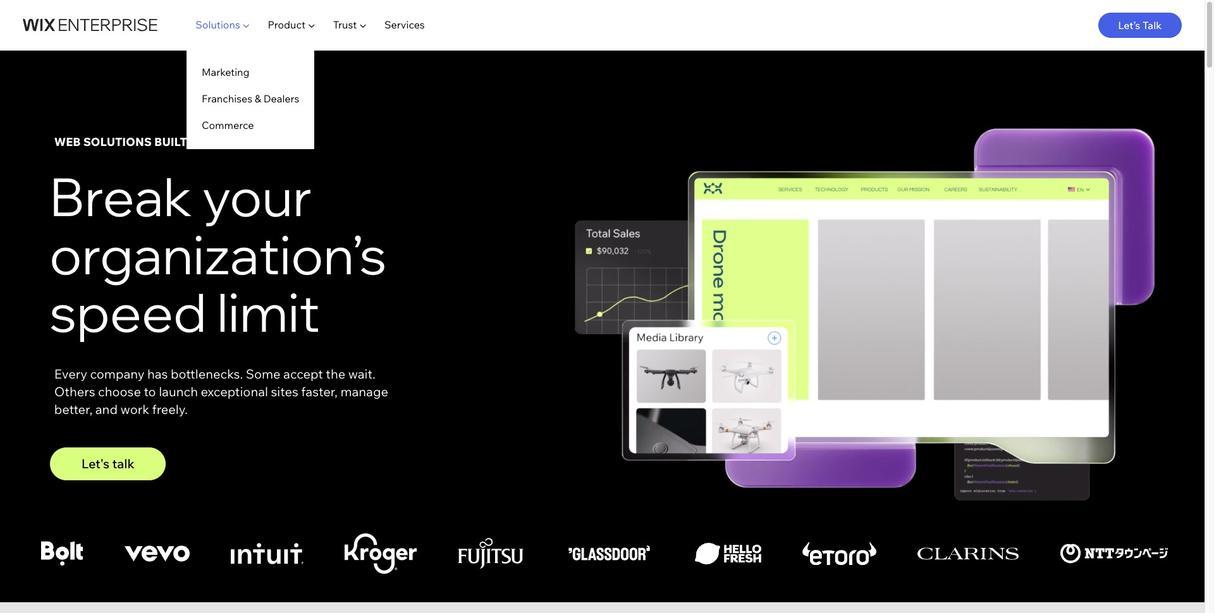 Task type: vqa. For each thing, say whether or not it's contained in the screenshot.
Creative CV group to the left
no



Task type: describe. For each thing, give the bounding box(es) containing it.
wait.
[[348, 366, 376, 382]]

the
[[326, 366, 345, 382]]

talk
[[112, 456, 134, 472]]

solutions
[[196, 18, 240, 31]]

has
[[147, 366, 168, 382]]

franchises & dealers
[[202, 92, 299, 105]]

scale
[[216, 135, 254, 149]]

1 wix enterprise logo image from the top
[[23, 14, 157, 36]]

▼ for solutions ▼
[[242, 18, 250, 31]]

exceptional
[[201, 384, 268, 399]]

manage
[[340, 384, 388, 399]]

solutions ▼
[[196, 18, 250, 31]]

▼ for product ▼
[[308, 18, 315, 31]]

solutions
[[83, 135, 152, 149]]

commerce link
[[202, 114, 299, 137]]

franchises & dealers link
[[202, 87, 299, 110]]

your
[[202, 163, 312, 230]]

faster,
[[301, 384, 338, 399]]

logos of wix enterprise customers, including bolt, vevo, intuit, kroger, fijitsu, glassdoor, and many more. element
[[0, 502, 1205, 605]]

services
[[385, 18, 425, 31]]

bottlenecks.
[[171, 366, 243, 382]]

animation of various webpages and analytics components interchanging with each other. element
[[467, 51, 1214, 583]]

organization's
[[49, 221, 387, 288]]

&
[[255, 92, 261, 105]]

marketing link
[[202, 61, 299, 83]]

built
[[154, 135, 187, 149]]

marketing
[[202, 66, 250, 78]]

let's talk
[[81, 456, 134, 472]]

2 wix enterprise logo image from the top
[[23, 19, 157, 31]]

product ▼
[[268, 18, 315, 31]]

let's
[[1118, 19, 1140, 32]]

speed
[[49, 279, 207, 346]]

let's talk
[[1118, 19, 1162, 32]]

let's talk link
[[1098, 13, 1182, 38]]



Task type: locate. For each thing, give the bounding box(es) containing it.
better,
[[54, 401, 92, 417]]

web
[[54, 135, 81, 149]]

freely.
[[152, 401, 188, 417]]

▼ right product
[[308, 18, 315, 31]]

wix enterprise logo image
[[23, 14, 157, 36], [23, 19, 157, 31]]

for
[[190, 135, 214, 149]]

some
[[246, 366, 281, 382]]

0 horizontal spatial ▼
[[242, 18, 250, 31]]

break
[[49, 163, 192, 230]]

dealers
[[264, 92, 299, 105]]

3 ▼ from the left
[[359, 18, 367, 31]]

1 ▼ from the left
[[242, 18, 250, 31]]

every
[[54, 366, 87, 382]]

accept
[[283, 366, 323, 382]]

limit
[[217, 279, 320, 346]]

work
[[120, 401, 149, 417]]

every company has bottlenecks. some accept the wait. others choose to launch exceptional sites faster, manage better, and work freely.
[[54, 366, 388, 417]]

and
[[95, 401, 118, 417]]

sites
[[271, 384, 298, 399]]

let's
[[81, 456, 109, 472]]

others
[[54, 384, 95, 399]]

2 ▼ from the left
[[308, 18, 315, 31]]

trust
[[333, 18, 357, 31]]

solutions ▼ region
[[187, 31, 315, 149]]

talk
[[1143, 19, 1162, 32]]

franchises
[[202, 92, 252, 105]]

choose
[[98, 384, 141, 399]]

product
[[268, 18, 306, 31]]

break your organization's speed limit
[[49, 163, 387, 346]]

commerce
[[202, 119, 254, 132]]

▼ for trust ▼
[[359, 18, 367, 31]]

launch
[[159, 384, 198, 399]]

▼ right trust
[[359, 18, 367, 31]]

1 horizontal spatial ▼
[[308, 18, 315, 31]]

to
[[144, 384, 156, 399]]

trust ▼
[[333, 18, 367, 31]]

▼
[[242, 18, 250, 31], [308, 18, 315, 31], [359, 18, 367, 31]]

2 horizontal spatial ▼
[[359, 18, 367, 31]]

services link
[[376, 18, 434, 31]]

web solutions built for scale
[[54, 135, 254, 149]]

let's talk link
[[49, 447, 166, 481]]

▼ right solutions on the left top of the page
[[242, 18, 250, 31]]

company
[[90, 366, 144, 382]]



